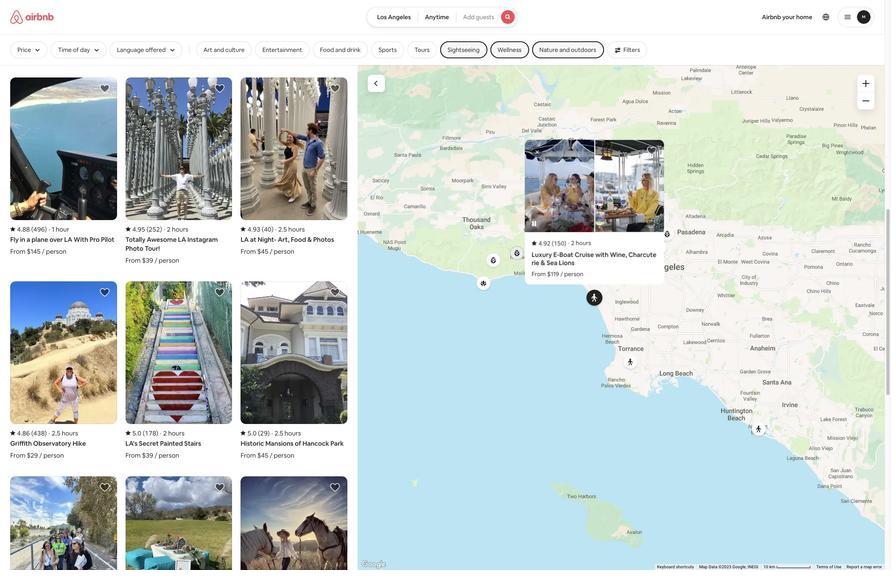 Task type: locate. For each thing, give the bounding box(es) containing it.
private mountain horseback ride group
[[241, 0, 348, 51]]

0 horizontal spatial 5.0
[[132, 429, 141, 437]]

la right awesome
[[178, 235, 186, 243]]

4.92 out of 5 average rating,  150 reviews image
[[532, 239, 567, 247]]

from inside la at night- art, food & photos from $45 / person
[[241, 247, 256, 256]]

· for (252)
[[164, 225, 165, 233]]

#1 hollywood sign tour - world's best! group
[[125, 0, 232, 61]]

/ inside griffith observatory hike from $29 / person
[[39, 451, 42, 460]]

1 vertical spatial a
[[861, 565, 863, 569]]

2.5 up mansions
[[275, 429, 283, 437]]

/ right $119
[[561, 270, 563, 278]]

report a map error
[[847, 565, 882, 569]]

plane
[[32, 235, 48, 243]]

· right (40)
[[275, 225, 277, 233]]

None search field
[[367, 7, 518, 27]]

fly in a plane over la with pro pilot from $145 / person
[[10, 235, 114, 256]]

4.88 (496)
[[17, 225, 47, 233]]

private mountain horseback ride from $125 / person
[[241, 31, 338, 51]]

map
[[864, 565, 872, 569]]

· right (438)
[[49, 429, 50, 437]]

/ inside fly in a plane over la with pro pilot from $145 / person
[[42, 247, 45, 256]]

hours inside luxury e-boat cruise with wine, charcuterie & sea lions group
[[576, 239, 591, 246]]

5.0
[[132, 429, 141, 437], [248, 429, 257, 437]]

2 inside totally awesome la instagram photo tour! group
[[167, 225, 171, 233]]

2 for 4.92 (150)
[[571, 239, 575, 246]]

error
[[873, 565, 882, 569]]

· for (150)
[[568, 239, 570, 246]]

person down painted
[[159, 451, 179, 460]]

· for (29)
[[271, 429, 273, 437]]

hours inside totally awesome la instagram photo tour! group
[[172, 225, 188, 233]]

1 horizontal spatial 5.0
[[248, 429, 257, 437]]

person down best!
[[159, 53, 179, 61]]

2.5 up the art, on the top of the page
[[278, 225, 287, 233]]

data
[[709, 565, 718, 569]]

0 horizontal spatial a
[[27, 235, 30, 243]]

0 vertical spatial &
[[308, 235, 312, 243]]

pro
[[90, 235, 100, 243]]

· inside the fly in a plane over la with pro pilot group
[[49, 225, 50, 233]]

person inside griffith observatory hike from $29 / person
[[43, 451, 64, 460]]

& left "photos"
[[308, 235, 312, 243]]

food and drink
[[320, 46, 361, 54]]

2 5.0 from the left
[[248, 429, 257, 437]]

hours for 4.99 (169)
[[61, 21, 77, 29]]

0 horizontal spatial &
[[308, 235, 312, 243]]

food right the art, on the top of the page
[[291, 235, 306, 243]]

from inside luxury e-boat cruise with wine, charcute rie & sea lions from $119 / person
[[532, 270, 546, 278]]

· right (252)
[[164, 225, 165, 233]]

ride
[[327, 31, 338, 39]]

4.93 (40)
[[248, 225, 274, 233]]

keyboard shortcuts button
[[657, 564, 694, 570]]

$125
[[257, 43, 271, 51]]

(438)
[[31, 429, 47, 437]]

$39
[[142, 257, 153, 265], [142, 451, 153, 460]]

2.5 up observatory
[[52, 429, 60, 437]]

· inside the "kokedama plant making workshop" 'group'
[[49, 21, 50, 29]]

(150)
[[552, 239, 567, 247]]

2 la from the left
[[178, 235, 186, 243]]

and right the art
[[214, 46, 224, 54]]

0 vertical spatial a
[[27, 235, 30, 243]]

nature
[[540, 46, 558, 54]]

add to wishlist image for 2 hours
[[215, 288, 225, 298]]

·
[[49, 21, 50, 29], [49, 225, 50, 233], [164, 225, 165, 233], [275, 225, 277, 233], [568, 239, 570, 246], [49, 429, 50, 437], [160, 429, 161, 437], [271, 429, 273, 437]]

5.0 (178)
[[132, 429, 158, 437]]

from inside fly in a plane over la with pro pilot from $145 / person
[[10, 247, 25, 256]]

2.5 inside griffith observatory hike group
[[52, 429, 60, 437]]

person down mansions
[[274, 451, 294, 460]]

use
[[835, 565, 842, 569]]

· inside la's secret painted stairs group
[[160, 429, 161, 437]]

· right (150)
[[568, 239, 570, 246]]

person down 'tour!'
[[159, 257, 179, 265]]

of inside dropdown button
[[73, 46, 79, 54]]

add to wishlist image
[[100, 84, 110, 94], [215, 288, 225, 298], [330, 288, 340, 298], [330, 483, 340, 493]]

map
[[699, 565, 708, 569]]

from down 'world's'
[[125, 53, 141, 61]]

& inside luxury e-boat cruise with wine, charcute rie & sea lions from $119 / person
[[541, 258, 545, 267]]

& right rie
[[541, 258, 545, 267]]

2 up boat
[[571, 239, 575, 246]]

hours inside historic mansions of hancock park 'group'
[[285, 429, 301, 437]]

hours inside la's secret painted stairs group
[[168, 429, 185, 437]]

/ down secret
[[155, 451, 157, 460]]

· 2.5 hours inside la at night- art, food & photos group
[[275, 225, 305, 233]]

/ down mansions
[[270, 451, 273, 460]]

/ inside historic mansions of hancock park from $45 / person
[[270, 451, 273, 460]]

griffith
[[10, 439, 32, 447]]

· 2.5 hours inside griffith observatory hike group
[[49, 429, 78, 437]]

· 2.5 hours up the art, on the top of the page
[[275, 225, 305, 233]]

la inside la at night- art, food & photos from $45 / person
[[241, 235, 249, 243]]

· for (178)
[[160, 429, 161, 437]]

Sports button
[[371, 41, 404, 58]]

of left the day at the left top of page
[[73, 46, 79, 54]]

lions
[[559, 258, 575, 267]]

person down the art, on the top of the page
[[274, 247, 294, 256]]

2 up awesome
[[167, 225, 171, 233]]

0 vertical spatial of
[[73, 46, 79, 54]]

0 vertical spatial $45
[[257, 247, 268, 256]]

hours inside la at night- art, food & photos group
[[288, 225, 305, 233]]

google image
[[360, 559, 388, 570]]

hours inside griffith observatory hike group
[[62, 429, 78, 437]]

0 vertical spatial 2
[[167, 225, 171, 233]]

la down hour
[[64, 235, 72, 243]]

from down griffith
[[10, 451, 25, 460]]

from down rie
[[532, 270, 546, 278]]

luxury e-boat cruise with wine, charcute rie & sea lions from $119 / person
[[532, 250, 657, 278]]

airbnb your home
[[762, 13, 813, 21]]

sea
[[547, 258, 558, 267]]

from
[[10, 43, 25, 51], [241, 43, 256, 51], [125, 53, 141, 61], [10, 247, 25, 256], [241, 247, 256, 256], [125, 257, 141, 265], [532, 270, 546, 278], [10, 451, 25, 460], [125, 451, 141, 460], [241, 451, 256, 460]]

add to wishlist image inside la's secret painted stairs group
[[215, 288, 225, 298]]

$29
[[27, 451, 38, 460]]

from inside the la's secret painted stairs from $39 / person
[[125, 451, 141, 460]]

person down over
[[46, 247, 66, 256]]

none search field containing los angeles
[[367, 7, 518, 27]]

culture
[[225, 46, 245, 54]]

· inside totally awesome la instagram photo tour! group
[[164, 225, 165, 233]]

and inside button
[[560, 46, 570, 54]]

/ down night-
[[270, 247, 273, 256]]

· for (438)
[[49, 429, 50, 437]]

0 vertical spatial · 2 hours
[[164, 225, 188, 233]]

2 vertical spatial of
[[830, 565, 834, 569]]

&
[[308, 235, 312, 243], [541, 258, 545, 267]]

1 horizontal spatial and
[[335, 46, 346, 54]]

0 horizontal spatial of
[[73, 46, 79, 54]]

/
[[39, 43, 42, 51], [272, 43, 275, 51], [155, 53, 157, 61], [42, 247, 45, 256], [270, 247, 273, 256], [155, 257, 157, 265], [561, 270, 563, 278], [39, 451, 42, 460], [155, 451, 157, 460], [270, 451, 273, 460]]

· 2.5 hours for night-
[[275, 225, 305, 233]]

from down "la's"
[[125, 451, 141, 460]]

charcute
[[629, 250, 657, 258]]

person down plant
[[43, 43, 64, 51]]

2 horizontal spatial la
[[241, 235, 249, 243]]

$39 inside the la's secret painted stairs from $39 / person
[[142, 451, 153, 460]]

5.0 up "la's"
[[132, 429, 141, 437]]

· 2.5 hours up observatory
[[49, 429, 78, 437]]

2
[[167, 225, 171, 233], [571, 239, 575, 246], [163, 429, 167, 437]]

1 horizontal spatial of
[[295, 439, 301, 447]]

5.0 for 5.0 (29)
[[248, 429, 257, 437]]

food
[[320, 46, 334, 54], [291, 235, 306, 243]]

mountain
[[263, 31, 291, 39]]

· 1 hour
[[49, 225, 69, 233]]

add to wishlist image
[[215, 84, 225, 94], [330, 84, 340, 94], [647, 146, 657, 156], [100, 288, 110, 298], [100, 483, 110, 493], [215, 483, 225, 493]]

· 2 hours
[[164, 225, 188, 233], [568, 239, 591, 246], [160, 429, 185, 437]]

1 horizontal spatial food
[[320, 46, 334, 54]]

hours up painted
[[168, 429, 185, 437]]

· 2.5 hours for of
[[271, 429, 301, 437]]

· inside la at night- art, food & photos group
[[275, 225, 277, 233]]

keyboard shortcuts
[[657, 565, 694, 569]]

1 $39 from the top
[[142, 257, 153, 265]]

· 2 hours up cruise
[[568, 239, 591, 246]]

/ right $125
[[272, 43, 275, 51]]

from down at at the left of the page
[[241, 247, 256, 256]]

3 and from the left
[[560, 46, 570, 54]]

home
[[797, 13, 813, 21]]

tour!
[[145, 244, 160, 253]]

· 2 hours up awesome
[[164, 225, 188, 233]]

3 la from the left
[[241, 235, 249, 243]]

hours up awesome
[[172, 225, 188, 233]]

$39 down secret
[[142, 451, 153, 460]]

1 horizontal spatial 2
[[167, 225, 171, 233]]

5.0 inside la's secret painted stairs group
[[132, 429, 141, 437]]

1 vertical spatial of
[[295, 439, 301, 447]]

Entertainment button
[[255, 41, 309, 58]]

2.5 for 4.86 (438)
[[52, 429, 60, 437]]

2 vertical spatial · 2 hours
[[160, 429, 185, 437]]

la's secret painted stairs group
[[125, 282, 232, 460]]

· left 1
[[49, 225, 50, 233]]

historic mansions of hancock park from $45 / person
[[241, 439, 344, 460]]

1 vertical spatial · 2 hours
[[568, 239, 591, 246]]

2 horizontal spatial and
[[560, 46, 570, 54]]

of left the hancock
[[295, 439, 301, 447]]

0 horizontal spatial and
[[214, 46, 224, 54]]

and left drink
[[335, 46, 346, 54]]

1 vertical spatial food
[[291, 235, 306, 243]]

2.5 inside historic mansions of hancock park 'group'
[[275, 429, 283, 437]]

hours up 'hike'
[[62, 429, 78, 437]]

person
[[43, 43, 64, 51], [276, 43, 297, 51], [159, 53, 179, 61], [46, 247, 66, 256], [274, 247, 294, 256], [159, 257, 179, 265], [564, 270, 584, 278], [43, 451, 64, 460], [159, 451, 179, 460], [274, 451, 294, 460]]

cruise
[[575, 250, 594, 258]]

a right in at the left of the page
[[27, 235, 30, 243]]

2 $45 from the top
[[257, 451, 268, 460]]

5.0 out of 5 average rating,  29 reviews image
[[241, 429, 270, 437]]

2 inside luxury e-boat cruise with wine, charcuterie & sea lions group
[[571, 239, 575, 246]]

1 and from the left
[[214, 46, 224, 54]]

$20
[[142, 53, 153, 61]]

4.95 out of 5 average rating,  252 reviews image
[[125, 225, 162, 233]]

tours
[[415, 46, 430, 54]]

· 2 hours inside la's secret painted stairs group
[[160, 429, 185, 437]]

/ down 'tour!'
[[155, 257, 157, 265]]

0 vertical spatial food
[[320, 46, 334, 54]]

· right (178)
[[160, 429, 161, 437]]

2 up painted
[[163, 429, 167, 437]]

airbnb your home link
[[757, 8, 818, 26]]

add to wishlist image for 1 hour
[[100, 84, 110, 94]]

/ right $77
[[39, 43, 42, 51]]

of
[[73, 46, 79, 54], [295, 439, 301, 447], [830, 565, 834, 569]]

2 vertical spatial 2
[[163, 429, 167, 437]]

Nature and outdoors button
[[532, 41, 604, 58]]

plant
[[44, 31, 59, 39]]

0 horizontal spatial food
[[291, 235, 306, 243]]

$45
[[257, 247, 268, 256], [257, 451, 268, 460]]

add to wishlist image inside luxury e-boat cruise with wine, charcuterie & sea lions group
[[647, 146, 657, 156]]

1 vertical spatial $39
[[142, 451, 153, 460]]

food down ride
[[320, 46, 334, 54]]

hours inside the "kokedama plant making workshop" 'group'
[[61, 21, 77, 29]]

$45 down historic
[[257, 451, 268, 460]]

· 2 hours inside luxury e-boat cruise with wine, charcuterie & sea lions group
[[568, 239, 591, 246]]

los angeles button
[[367, 7, 418, 27]]

hours for 5.0 (178)
[[168, 429, 185, 437]]

totally awesome la instagram photo tour! group
[[125, 78, 232, 265]]

hours up historic mansions of hancock park from $45 / person
[[285, 429, 301, 437]]

add guests button
[[456, 7, 518, 27]]

4.93
[[248, 225, 260, 233]]

/ inside the la's secret painted stairs from $39 / person
[[155, 451, 157, 460]]

hours up the art, on the top of the page
[[288, 225, 305, 233]]

1 vertical spatial 2
[[571, 239, 575, 246]]

kokedama
[[10, 31, 42, 39]]

1 $45 from the top
[[257, 247, 268, 256]]

1 vertical spatial &
[[541, 258, 545, 267]]

person down lions on the right of the page
[[564, 270, 584, 278]]

0 horizontal spatial la
[[64, 235, 72, 243]]

5.0 up historic
[[248, 429, 257, 437]]

with
[[596, 250, 609, 258]]

kokedama plant making workshop group
[[10, 0, 117, 51]]

zoom in image
[[863, 80, 870, 87]]

from down the fly
[[10, 247, 25, 256]]

5.0 inside historic mansions of hancock park 'group'
[[248, 429, 257, 437]]

0 horizontal spatial 2
[[163, 429, 167, 437]]

· 2 hours up painted
[[160, 429, 185, 437]]

add
[[463, 13, 475, 21]]

$45 down night-
[[257, 247, 268, 256]]

and for food
[[335, 46, 346, 54]]

from down historic
[[241, 451, 256, 460]]

google map
showing 20 experiences. region
[[358, 65, 885, 570]]

1 horizontal spatial &
[[541, 258, 545, 267]]

/ inside 'totally awesome la instagram photo tour! from $39 / person'
[[155, 257, 157, 265]]

· for (496)
[[49, 225, 50, 233]]

/ right $145
[[42, 247, 45, 256]]

4.92
[[539, 239, 551, 247]]

zoom out image
[[863, 98, 870, 104]]

· 2.5 hours inside historic mansions of hancock park 'group'
[[271, 429, 301, 437]]

a left map
[[861, 565, 863, 569]]

la left at at the left of the page
[[241, 235, 249, 243]]

person down mountain
[[276, 43, 297, 51]]

hours for 5.0 (29)
[[285, 429, 301, 437]]

· 2.5 hours
[[275, 225, 305, 233], [49, 429, 78, 437], [271, 429, 301, 437]]

2 horizontal spatial of
[[830, 565, 834, 569]]

from down photo
[[125, 257, 141, 265]]

2 $39 from the top
[[142, 451, 153, 460]]

add to wishlist image inside la at night- art, food & photos group
[[330, 84, 340, 94]]

from down 'private'
[[241, 43, 256, 51]]

· inside griffith observatory hike group
[[49, 429, 50, 437]]

2 inside la's secret painted stairs group
[[163, 429, 167, 437]]

Food and drink button
[[313, 41, 368, 58]]

1 horizontal spatial la
[[178, 235, 186, 243]]

and right nature
[[560, 46, 570, 54]]

· inside historic mansions of hancock park 'group'
[[271, 429, 273, 437]]

4.95
[[132, 225, 145, 233]]

1 vertical spatial $45
[[257, 451, 268, 460]]

2 and from the left
[[335, 46, 346, 54]]

· right (29)
[[271, 429, 273, 437]]

person down observatory
[[43, 451, 64, 460]]

price button
[[10, 41, 47, 58]]

hours up making
[[61, 21, 77, 29]]

hours up cruise
[[576, 239, 591, 246]]

of left use
[[830, 565, 834, 569]]

from left $77
[[10, 43, 25, 51]]

report a map error link
[[847, 565, 882, 569]]

art
[[203, 46, 212, 54]]

/ right $20
[[155, 53, 157, 61]]

2.5 inside la at night- art, food & photos group
[[278, 225, 287, 233]]

4.95 (252)
[[132, 225, 162, 233]]

· inside luxury e-boat cruise with wine, charcuterie & sea lions group
[[568, 239, 570, 246]]

1 la from the left
[[64, 235, 72, 243]]

· 2.5 hours up mansions
[[271, 429, 301, 437]]

· for (40)
[[275, 225, 277, 233]]

· for (169)
[[49, 21, 50, 29]]

1 horizontal spatial a
[[861, 565, 863, 569]]

close image
[[535, 150, 540, 155]]

5.0 out of 5 average rating,  178 reviews image
[[125, 429, 158, 437]]

4.99 (169)
[[17, 21, 47, 29]]

keyboard
[[657, 565, 675, 569]]

· 2 hours inside totally awesome la instagram photo tour! group
[[164, 225, 188, 233]]

0 vertical spatial $39
[[142, 257, 153, 265]]

secret
[[139, 439, 159, 447]]

food inside button
[[320, 46, 334, 54]]

/ right $29
[[39, 451, 42, 460]]

1 5.0 from the left
[[132, 429, 141, 437]]

hours
[[61, 21, 77, 29], [172, 225, 188, 233], [288, 225, 305, 233], [576, 239, 591, 246], [62, 429, 78, 437], [168, 429, 185, 437], [285, 429, 301, 437]]

2 horizontal spatial 2
[[571, 239, 575, 246]]

los angeles
[[377, 13, 411, 21]]

· left 1.5
[[49, 21, 50, 29]]

$39 down 'tour!'
[[142, 257, 153, 265]]



Task type: vqa. For each thing, say whether or not it's contained in the screenshot.


Task type: describe. For each thing, give the bounding box(es) containing it.
luxury e-boat cruise with wine, charcuterie & sea lions group
[[525, 140, 664, 284]]

drink
[[347, 46, 361, 54]]

$45 inside la at night- art, food & photos from $45 / person
[[257, 247, 268, 256]]

(178)
[[143, 429, 158, 437]]

hours for 4.93 (40)
[[288, 225, 305, 233]]

awesome
[[147, 235, 177, 243]]

at
[[250, 235, 256, 243]]

10 km button
[[761, 564, 814, 570]]

4.86 out of 5 average rating,  438 reviews image
[[10, 429, 47, 437]]

fly in a plane over la with pro pilot group
[[10, 78, 117, 256]]

from inside kokedama plant making workshop from $77 / person
[[10, 43, 25, 51]]

2.5 for 4.93 (40)
[[278, 225, 287, 233]]

language offered button
[[110, 41, 182, 58]]

$145
[[27, 247, 40, 256]]

historic
[[241, 439, 264, 447]]

from inside griffith observatory hike from $29 / person
[[10, 451, 25, 460]]

la inside 'totally awesome la instagram photo tour! from $39 / person'
[[178, 235, 186, 243]]

person inside 'totally awesome la instagram photo tour! from $39 / person'
[[159, 257, 179, 265]]

person inside la at night- art, food & photos from $45 / person
[[274, 247, 294, 256]]

entertainment
[[263, 46, 302, 54]]

· 2.5 hours for hike
[[49, 429, 78, 437]]

kokedama plant making workshop from $77 / person
[[10, 31, 114, 51]]

2 for 4.95 (252)
[[167, 225, 171, 233]]

hours for 4.92 (150)
[[576, 239, 591, 246]]

boat
[[560, 250, 574, 258]]

la at night- art, food & photos group
[[241, 78, 348, 256]]

e-
[[554, 250, 560, 258]]

park
[[331, 439, 344, 447]]

hancock
[[303, 439, 329, 447]]

$45 inside historic mansions of hancock park from $45 / person
[[257, 451, 268, 460]]

5.0 for 5.0 (178)
[[132, 429, 141, 437]]

time of day
[[58, 46, 90, 54]]

person inside the la's secret painted stairs from $39 / person
[[159, 451, 179, 460]]

hollywood
[[134, 31, 175, 39]]

1
[[52, 225, 54, 233]]

(29)
[[258, 429, 270, 437]]

add guests
[[463, 13, 494, 21]]

and for nature
[[560, 46, 570, 54]]

4.88 out of 5 average rating,  496 reviews image
[[10, 225, 47, 233]]

art,
[[278, 235, 290, 243]]

outdoors
[[571, 46, 596, 54]]

price
[[17, 46, 31, 54]]

a inside fly in a plane over la with pro pilot from $145 / person
[[27, 235, 30, 243]]

Wellness button
[[490, 41, 529, 58]]

· 2 hours for 4.92 (150)
[[568, 239, 591, 246]]

4.86 (438)
[[17, 429, 47, 437]]

world's
[[125, 40, 154, 48]]

2 for 5.0 (178)
[[163, 429, 167, 437]]

add to wishlist image for 2.5 hours
[[330, 288, 340, 298]]

· 1.5 hours
[[49, 21, 77, 29]]

with
[[74, 235, 88, 243]]

terms of use link
[[817, 565, 842, 569]]

angeles
[[388, 13, 411, 21]]

filters
[[624, 46, 640, 54]]

& inside la at night- art, food & photos from $45 / person
[[308, 235, 312, 243]]

of for time
[[73, 46, 79, 54]]

4.99 out of 5 average rating,  169 reviews image
[[10, 21, 47, 29]]

los
[[377, 13, 387, 21]]

/ inside #1 hollywood sign tour - world's best! from $20 / person
[[155, 53, 157, 61]]

la at night- art, food & photos from $45 / person
[[241, 235, 334, 256]]

$39 inside 'totally awesome la instagram photo tour! from $39 / person'
[[142, 257, 153, 265]]

of inside historic mansions of hancock park from $45 / person
[[295, 439, 301, 447]]

of for terms
[[830, 565, 834, 569]]

painted
[[160, 439, 183, 447]]

(252)
[[147, 225, 162, 233]]

airbnb
[[762, 13, 781, 21]]

language
[[117, 46, 144, 54]]

(169)
[[31, 21, 47, 29]]

from inside #1 hollywood sign tour - world's best! from $20 / person
[[125, 53, 141, 61]]

$119
[[547, 270, 559, 278]]

/ inside private mountain horseback ride from $125 / person
[[272, 43, 275, 51]]

luxury
[[532, 250, 552, 258]]

person inside luxury e-boat cruise with wine, charcute rie & sea lions from $119 / person
[[564, 270, 584, 278]]

profile element
[[529, 0, 875, 34]]

©2023
[[719, 565, 732, 569]]

from inside private mountain horseback ride from $125 / person
[[241, 43, 256, 51]]

sign
[[177, 31, 192, 39]]

totally
[[125, 235, 145, 243]]

in
[[20, 235, 25, 243]]

and for art
[[214, 46, 224, 54]]

nature and outdoors
[[540, 46, 596, 54]]

night-
[[258, 235, 277, 243]]

terms
[[817, 565, 829, 569]]

anytime button
[[418, 7, 456, 27]]

best!
[[156, 40, 172, 48]]

from inside historic mansions of hancock park from $45 / person
[[241, 451, 256, 460]]

instagram
[[188, 235, 218, 243]]

$77
[[27, 43, 38, 51]]

la's
[[125, 439, 138, 447]]

food inside la at night- art, food & photos from $45 / person
[[291, 235, 306, 243]]

art and culture
[[203, 46, 245, 54]]

4.93 out of 5 average rating,  40 reviews image
[[241, 225, 274, 233]]

Sightseeing button
[[441, 41, 487, 58]]

hours for 4.95 (252)
[[172, 225, 188, 233]]

add to wishlist image inside griffith observatory hike group
[[100, 288, 110, 298]]

la inside fly in a plane over la with pro pilot from $145 / person
[[64, 235, 72, 243]]

person inside historic mansions of hancock park from $45 / person
[[274, 451, 294, 460]]

shortcuts
[[676, 565, 694, 569]]

pilot
[[101, 235, 114, 243]]

km
[[770, 565, 776, 569]]

Art and culture button
[[196, 41, 252, 58]]

4.92 (150)
[[539, 239, 567, 247]]

add to wishlist image inside totally awesome la instagram photo tour! group
[[215, 84, 225, 94]]

person inside #1 hollywood sign tour - world's best! from $20 / person
[[159, 53, 179, 61]]

2.5 for 5.0 (29)
[[275, 429, 283, 437]]

/ inside la at night- art, food & photos from $45 / person
[[270, 247, 273, 256]]

person inside kokedama plant making workshop from $77 / person
[[43, 43, 64, 51]]

(496)
[[31, 225, 47, 233]]

person inside fly in a plane over la with pro pilot from $145 / person
[[46, 247, 66, 256]]

workshop
[[83, 31, 114, 39]]

terms of use
[[817, 565, 842, 569]]

/ inside kokedama plant making workshop from $77 / person
[[39, 43, 42, 51]]

historic mansions of hancock park group
[[241, 282, 348, 460]]

horseback
[[293, 31, 325, 39]]

fly
[[10, 235, 19, 243]]

language offered
[[117, 46, 166, 54]]

hike
[[73, 439, 86, 447]]

sightseeing
[[448, 46, 480, 54]]

la's secret painted stairs from $39 / person
[[125, 439, 201, 460]]

griffith observatory hike group
[[10, 282, 117, 460]]

· 2 hours for 4.95 (252)
[[164, 225, 188, 233]]

/ inside luxury e-boat cruise with wine, charcute rie & sea lions from $119 / person
[[561, 270, 563, 278]]

totally awesome la instagram photo tour! from $39 / person
[[125, 235, 218, 265]]

filters button
[[607, 41, 648, 58]]

4.88
[[17, 225, 30, 233]]

griffith observatory hike from $29 / person
[[10, 439, 86, 460]]

tour
[[193, 31, 211, 39]]

person inside private mountain horseback ride from $125 / person
[[276, 43, 297, 51]]

making
[[60, 31, 82, 39]]

Tours button
[[408, 41, 437, 58]]

your
[[783, 13, 795, 21]]

· 2 hours for 5.0 (178)
[[160, 429, 185, 437]]

wellness
[[498, 46, 522, 54]]

from inside 'totally awesome la instagram photo tour! from $39 / person'
[[125, 257, 141, 265]]

hours for 4.86 (438)
[[62, 429, 78, 437]]



